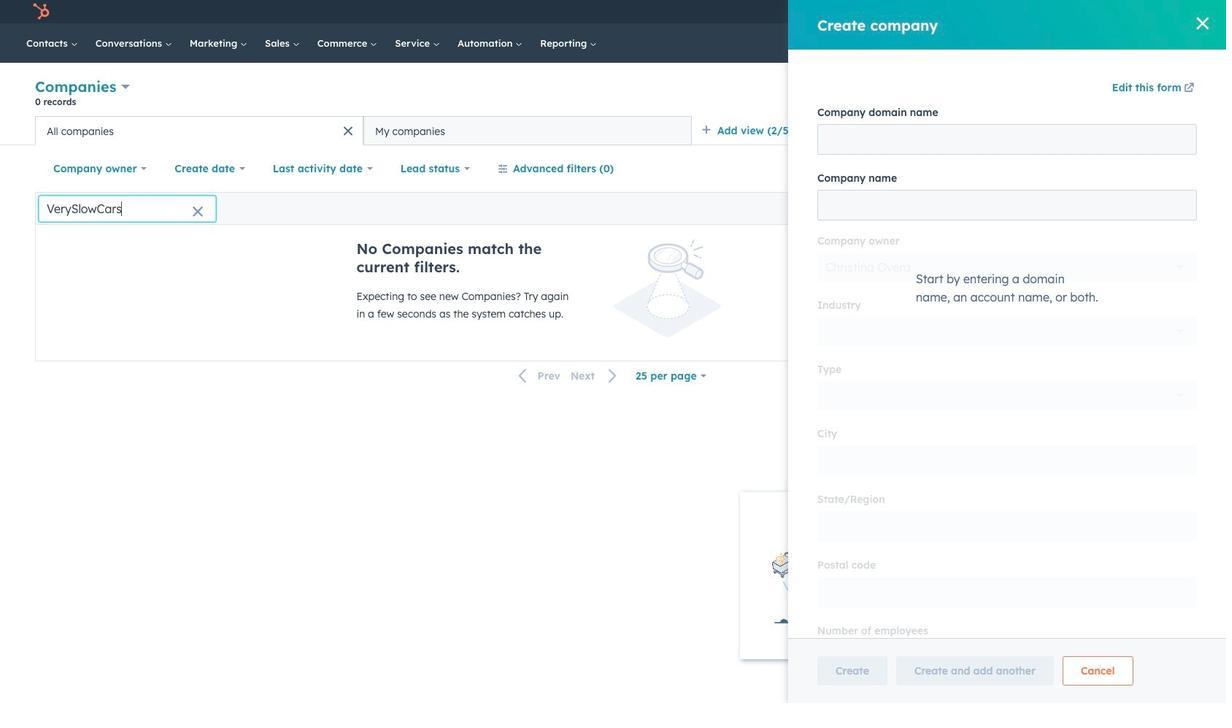 Task type: describe. For each thing, give the bounding box(es) containing it.
close image
[[1186, 511, 1197, 523]]

clear input image
[[192, 206, 204, 218]]

marketplaces image
[[1015, 7, 1028, 20]]

Search HubSpot search field
[[1021, 31, 1176, 55]]



Task type: locate. For each thing, give the bounding box(es) containing it.
menu
[[909, 0, 1209, 23]]

banner
[[35, 75, 1192, 116]]

pagination navigation
[[510, 366, 627, 386]]

Search name, phone, or domain search field
[[39, 195, 216, 222]]

christina overa image
[[1125, 5, 1139, 18]]



Task type: vqa. For each thing, say whether or not it's contained in the screenshot.
Blog draft comment Get notified when a teammate comments on one of your blog drafts. at the left of page
no



